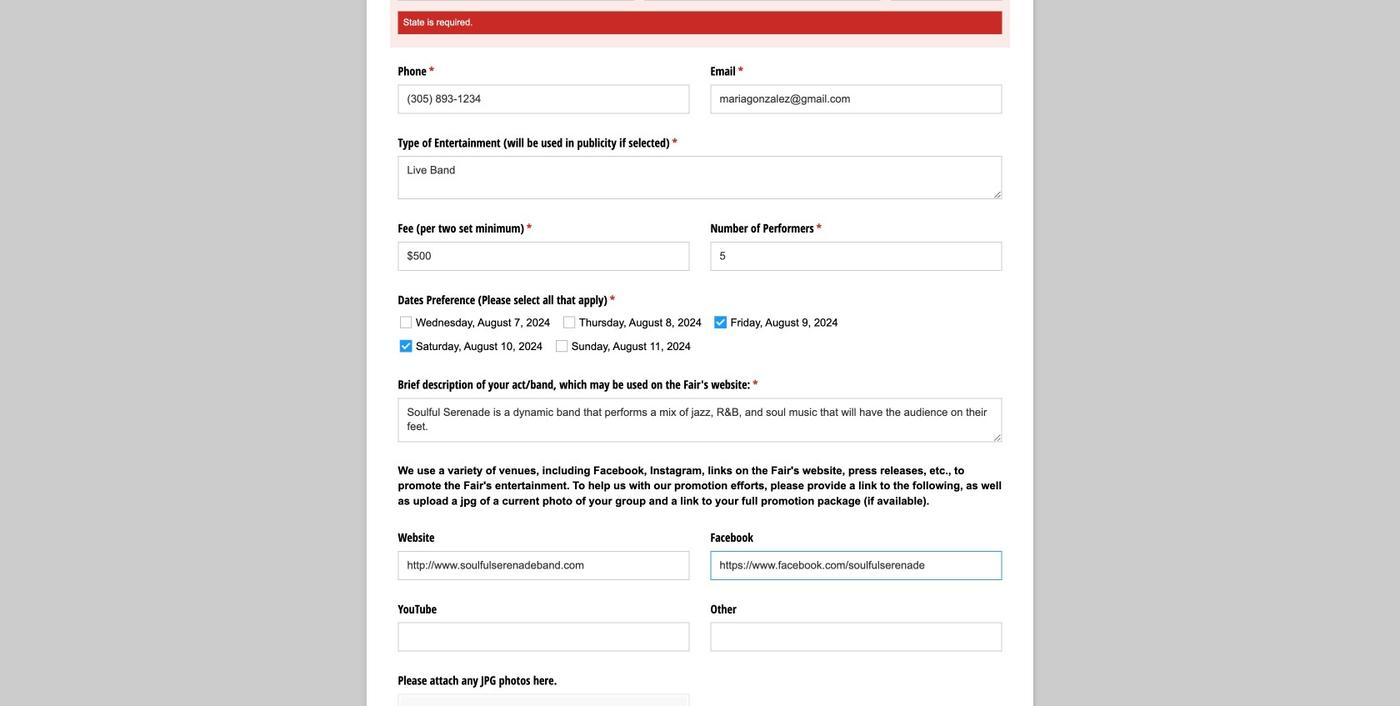 Task type: describe. For each thing, give the bounding box(es) containing it.
State text field
[[645, 0, 881, 1]]



Task type: locate. For each thing, give the bounding box(es) containing it.
Zip Code text field
[[891, 0, 1002, 1]]

checkbox-group element
[[394, 309, 1002, 361]]

City text field
[[398, 0, 634, 1]]

None text field
[[398, 85, 690, 114], [398, 156, 1002, 199], [398, 242, 690, 271], [398, 398, 1002, 442], [398, 551, 690, 580], [711, 551, 1002, 580], [398, 622, 690, 652], [711, 622, 1002, 652], [398, 85, 690, 114], [398, 156, 1002, 199], [398, 242, 690, 271], [398, 398, 1002, 442], [398, 551, 690, 580], [711, 551, 1002, 580], [398, 622, 690, 652], [711, 622, 1002, 652]]

None text field
[[711, 85, 1002, 114], [711, 242, 1002, 271], [711, 85, 1002, 114], [711, 242, 1002, 271]]



Task type: vqa. For each thing, say whether or not it's contained in the screenshot.
Address Line 2 text box
no



